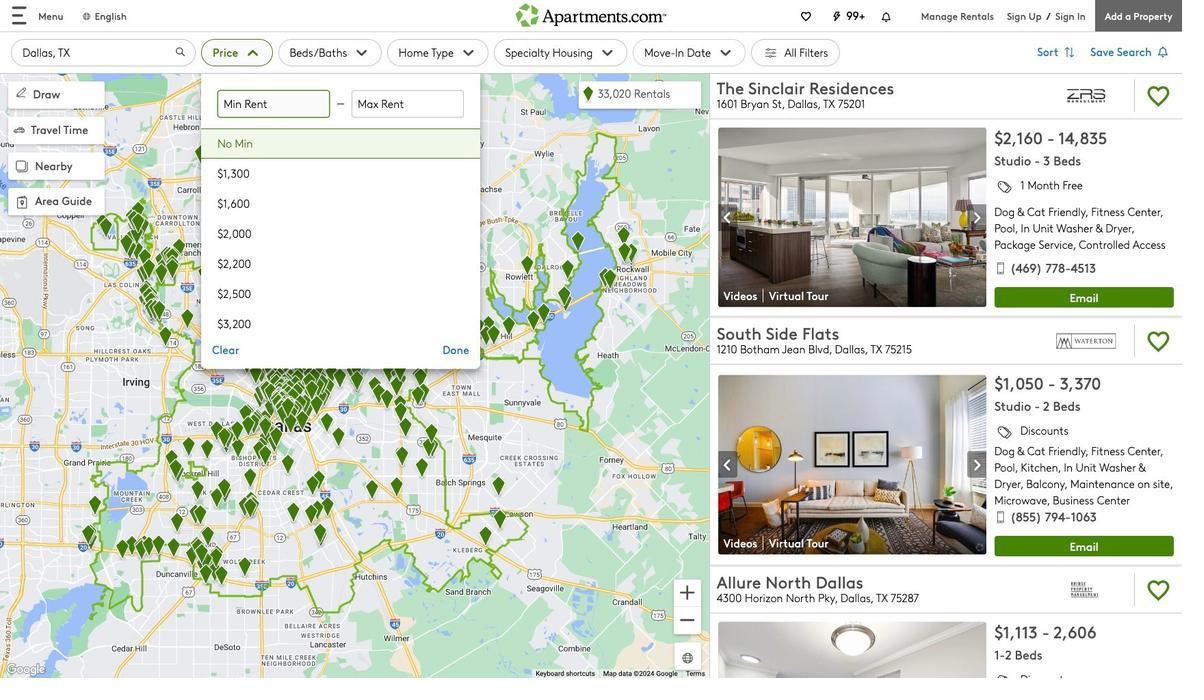 Task type: vqa. For each thing, say whether or not it's contained in the screenshot.
text field
no



Task type: locate. For each thing, give the bounding box(es) containing it.
building photo - the sinclair residences image
[[718, 128, 987, 308]]

Min Rent telephone field
[[218, 90, 330, 118]]

Location or Point of Interest text field
[[11, 39, 196, 66]]

0 vertical spatial margin image
[[14, 85, 29, 100]]

bridge investment group image
[[1047, 571, 1127, 610]]

google image
[[3, 662, 49, 679]]

margin image
[[14, 85, 29, 100], [12, 193, 31, 212]]

apartments.com logo image
[[516, 0, 667, 26]]

margin image
[[14, 125, 25, 136], [12, 157, 31, 176]]

placard image image
[[718, 205, 738, 232], [968, 205, 987, 232], [718, 453, 738, 479], [968, 453, 987, 479]]



Task type: describe. For each thing, give the bounding box(es) containing it.
Max Rent telephone field
[[352, 90, 464, 118]]

1 vertical spatial margin image
[[12, 157, 31, 176]]

0 vertical spatial margin image
[[14, 125, 25, 136]]

building photo - allure north dallas image
[[718, 623, 987, 679]]

waterton image
[[1047, 322, 1127, 361]]

satellite view image
[[680, 651, 696, 667]]

building photo - south side flats image
[[718, 375, 987, 555]]

map region
[[0, 73, 710, 679]]

1 vertical spatial margin image
[[12, 193, 31, 212]]

zrs management image
[[1047, 76, 1127, 115]]



